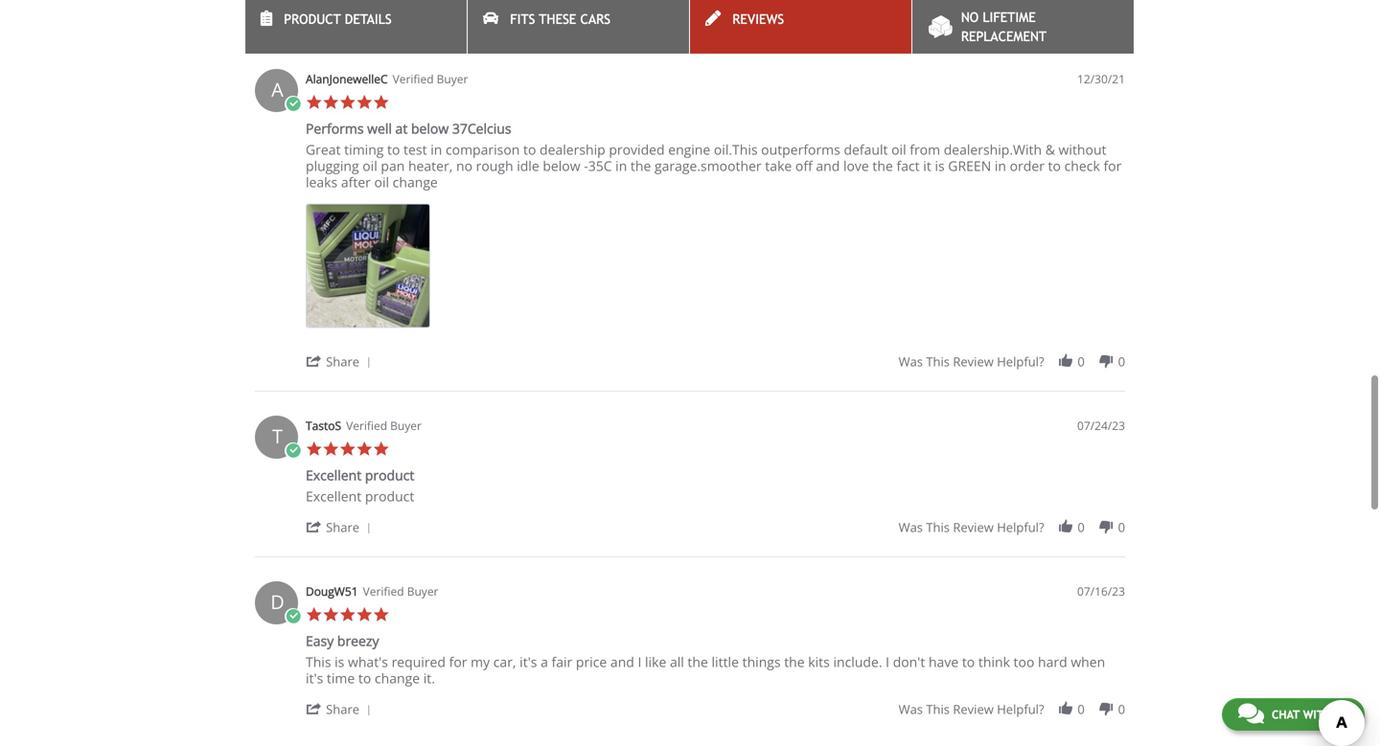 Task type: vqa. For each thing, say whether or not it's contained in the screenshot.
'VOTE DOWN REVIEW BY ALANJONEWELLEC ON 30 DEC 2021' icon
yes



Task type: locate. For each thing, give the bounding box(es) containing it.
was this review helpful? left the vote up review by tastos on 24 jul 2023 image
[[899, 519, 1045, 537]]

review
[[953, 6, 994, 24], [953, 354, 994, 371], [953, 519, 994, 537], [953, 702, 994, 719]]

star image
[[306, 94, 323, 111], [356, 94, 373, 111], [373, 94, 390, 111], [323, 441, 339, 458], [373, 441, 390, 458], [323, 607, 339, 624], [339, 607, 356, 624], [356, 607, 373, 624], [373, 607, 390, 624]]

excellent
[[306, 467, 362, 485], [306, 488, 362, 506]]

was for d
[[899, 702, 923, 719]]

0 horizontal spatial i
[[638, 654, 642, 672]]

0 vertical spatial circle checkmark image
[[285, 96, 302, 113]]

2 this from the top
[[927, 354, 950, 371]]

1 circle checkmark image from the top
[[285, 96, 302, 113]]

d
[[271, 589, 285, 616]]

circle checkmark image for d
[[285, 609, 302, 626]]

change down "test"
[[393, 173, 438, 191]]

to right rough
[[524, 141, 536, 159]]

1 vertical spatial share image
[[306, 519, 323, 536]]

2 vertical spatial group
[[899, 702, 1126, 719]]

it's left time
[[306, 670, 323, 688]]

the
[[631, 157, 651, 175], [873, 157, 894, 175], [688, 654, 709, 672], [785, 654, 805, 672]]

all
[[670, 654, 684, 672]]

little
[[712, 654, 739, 672]]

below left the -
[[543, 157, 581, 175]]

review down think
[[953, 702, 994, 719]]

1 vertical spatial change
[[375, 670, 420, 688]]

this
[[927, 6, 950, 24], [927, 354, 950, 371], [927, 519, 950, 537], [927, 702, 950, 719]]

share button down time
[[306, 701, 378, 719]]

3 review from the top
[[953, 519, 994, 537]]

outperforms
[[762, 141, 841, 159]]

1 vertical spatial group
[[899, 519, 1126, 537]]

buyer up 37celcius at the left top of the page
[[437, 71, 468, 87]]

timing
[[344, 141, 384, 159]]

2 vertical spatial verified
[[363, 584, 404, 600]]

share image
[[306, 354, 323, 370], [306, 519, 323, 536]]

time
[[327, 670, 355, 688]]

share button for t
[[306, 518, 378, 537]]

this
[[306, 654, 331, 672]]

1 vertical spatial for
[[449, 654, 467, 672]]

lifetime
[[983, 10, 1036, 25]]

verified buyer heading for t
[[346, 418, 422, 435]]

easy
[[306, 633, 334, 651]]

0 vertical spatial excellent
[[306, 467, 362, 485]]

verified right tastos
[[346, 418, 387, 434]]

share image for a
[[306, 354, 323, 370]]

verified right dougw51
[[363, 584, 404, 600]]

4 review from the top
[[953, 702, 994, 719]]

2 share image from the top
[[306, 519, 323, 536]]

2 helpful? from the top
[[997, 354, 1045, 371]]

0 vertical spatial share
[[326, 354, 360, 371]]

4 was this review helpful? from the top
[[899, 702, 1045, 719]]

07/16/23
[[1078, 584, 1126, 600]]

0 vertical spatial verified
[[393, 71, 434, 87]]

4 helpful? from the top
[[997, 702, 1045, 719]]

car,
[[494, 654, 516, 672]]

4 this from the top
[[927, 702, 950, 719]]

1 vertical spatial circle checkmark image
[[285, 443, 302, 460]]

performs
[[306, 120, 364, 138]]

in
[[431, 141, 442, 159], [616, 157, 627, 175], [995, 157, 1007, 175]]

in left order
[[995, 157, 1007, 175]]

2 seperator image from the top
[[363, 706, 375, 717]]

4 was from the top
[[899, 702, 923, 719]]

3 circle checkmark image from the top
[[285, 609, 302, 626]]

below up "test"
[[411, 120, 449, 138]]

great
[[306, 141, 341, 159]]

was
[[899, 6, 923, 24], [899, 354, 923, 371], [899, 519, 923, 537], [899, 702, 923, 719]]

0 horizontal spatial and
[[611, 654, 635, 672]]

1 was from the top
[[899, 6, 923, 24]]

was this review helpful? left vote up review by alanjonewellec on 30 dec 2021 icon
[[899, 354, 1045, 371]]

t
[[272, 424, 283, 450]]

circle checkmark image right a
[[285, 96, 302, 113]]

buyer for t
[[390, 418, 422, 434]]

0
[[1078, 354, 1085, 371], [1119, 354, 1126, 371], [1078, 519, 1085, 537], [1119, 519, 1126, 537], [1078, 702, 1085, 719], [1119, 702, 1126, 719]]

3 was this review helpful? from the top
[[899, 519, 1045, 537]]

review date 07/24/23 element
[[1078, 418, 1126, 435]]

07/24/23
[[1078, 418, 1126, 434]]

share left seperator icon
[[326, 354, 360, 371]]

change inside easy breezy this is what's required for my car, it's a fair price and i like all the little things the kits include. i don't have to think too hard when it's time to change it.
[[375, 670, 420, 688]]

was for a
[[899, 354, 923, 371]]

verified buyer heading
[[393, 71, 468, 87], [346, 418, 422, 435], [363, 584, 439, 600]]

2 vertical spatial circle checkmark image
[[285, 609, 302, 626]]

verified buyer heading up breezy
[[363, 584, 439, 600]]

1 horizontal spatial and
[[816, 157, 840, 175]]

seperator image
[[363, 524, 375, 535], [363, 706, 375, 717]]

vote down review by alanjonewellec on 30 dec 2021 image
[[1098, 354, 1115, 370]]

verified
[[393, 71, 434, 87], [346, 418, 387, 434], [363, 584, 404, 600]]

1 horizontal spatial i
[[886, 654, 890, 672]]

share button down "excellent product excellent product"
[[306, 518, 378, 537]]

helpful? up replacement
[[997, 6, 1045, 24]]

fair
[[552, 654, 573, 672]]

2 vertical spatial share
[[326, 702, 360, 719]]

0 horizontal spatial for
[[449, 654, 467, 672]]

share image
[[306, 702, 323, 718]]

was this review helpful? for d
[[899, 702, 1045, 719]]

1 vertical spatial buyer
[[390, 418, 422, 434]]

0 vertical spatial group
[[899, 354, 1126, 371]]

0 vertical spatial and
[[816, 157, 840, 175]]

i left like
[[638, 654, 642, 672]]

1 vertical spatial product
[[365, 488, 415, 506]]

breezy
[[337, 633, 379, 651]]

tastos verified buyer
[[306, 418, 422, 434]]

2 vertical spatial buyer
[[407, 584, 439, 600]]

1 product from the top
[[365, 467, 415, 485]]

oil
[[892, 141, 907, 159], [363, 157, 378, 175], [374, 173, 389, 191]]

1 vertical spatial excellent
[[306, 488, 362, 506]]

and right the off
[[816, 157, 840, 175]]

seperator image down what's
[[363, 706, 375, 717]]

share
[[326, 354, 360, 371], [326, 519, 360, 537], [326, 702, 360, 719]]

check
[[1065, 157, 1101, 175]]

1 horizontal spatial below
[[543, 157, 581, 175]]

buyer up required
[[407, 584, 439, 600]]

test
[[404, 141, 427, 159]]

in right "test"
[[431, 141, 442, 159]]

was this review helpful? up replacement
[[899, 6, 1045, 24]]

buyer
[[437, 71, 468, 87], [390, 418, 422, 434], [407, 584, 439, 600]]

1 seperator image from the top
[[363, 524, 375, 535]]

share image left seperator icon
[[306, 354, 323, 370]]

3 this from the top
[[927, 519, 950, 537]]

verified buyer heading up 'performs well at below 37celcius' heading
[[393, 71, 468, 87]]

3 helpful? from the top
[[997, 519, 1045, 537]]

green
[[949, 157, 992, 175]]

3 was from the top
[[899, 519, 923, 537]]

1 horizontal spatial for
[[1104, 157, 1122, 175]]

idle
[[517, 157, 540, 175]]

helpful? left the vote up review by tastos on 24 jul 2023 image
[[997, 519, 1045, 537]]

vote up review by alanjonewellec on 30 dec 2021 image
[[1058, 354, 1075, 370]]

the left fact
[[873, 157, 894, 175]]

share button for a
[[306, 353, 378, 371]]

list item
[[306, 204, 431, 329]]

0 vertical spatial is
[[935, 157, 945, 175]]

share image down "excellent product excellent product"
[[306, 519, 323, 536]]

helpful? left the vote up review by dougw51 on 16 jul 2023 icon
[[997, 702, 1045, 719]]

buyer up excellent product heading
[[390, 418, 422, 434]]

circle checkmark image
[[285, 96, 302, 113], [285, 443, 302, 460], [285, 609, 302, 626]]

1 group from the top
[[899, 354, 1126, 371]]

2 circle checkmark image from the top
[[285, 443, 302, 460]]

oil left pan at the top of page
[[363, 157, 378, 175]]

vote down review by dougw51 on 16 jul 2023 image
[[1098, 702, 1115, 718]]

0 vertical spatial seperator image
[[363, 524, 375, 535]]

1 vertical spatial verified buyer heading
[[346, 418, 422, 435]]

1 vertical spatial and
[[611, 654, 635, 672]]

for left my
[[449, 654, 467, 672]]

verified for d
[[363, 584, 404, 600]]

verified for a
[[393, 71, 434, 87]]

with
[[1304, 709, 1332, 722]]

1 share from the top
[[326, 354, 360, 371]]

1 share button from the top
[[306, 353, 378, 371]]

details
[[345, 12, 392, 27]]

product
[[284, 12, 341, 27]]

circle checkmark image right d
[[285, 609, 302, 626]]

share image for t
[[306, 519, 323, 536]]

seperator image down "excellent product excellent product"
[[363, 524, 375, 535]]

share down "excellent product excellent product"
[[326, 519, 360, 537]]

2 vertical spatial share button
[[306, 701, 378, 719]]

0 horizontal spatial below
[[411, 120, 449, 138]]

-
[[584, 157, 588, 175]]

product
[[365, 467, 415, 485], [365, 488, 415, 506]]

1 vertical spatial verified
[[346, 418, 387, 434]]

was for t
[[899, 519, 923, 537]]

37celcius
[[452, 120, 512, 138]]

0 vertical spatial verified buyer heading
[[393, 71, 468, 87]]

0 right vote up review by alanjonewellec on 30 dec 2021 icon
[[1078, 354, 1085, 371]]

1 vertical spatial share button
[[306, 518, 378, 537]]

i left don't
[[886, 654, 890, 672]]

0 vertical spatial share image
[[306, 354, 323, 370]]

0 vertical spatial change
[[393, 173, 438, 191]]

change left it.
[[375, 670, 420, 688]]

to left "test"
[[387, 141, 400, 159]]

3 group from the top
[[899, 702, 1126, 719]]

0 horizontal spatial is
[[335, 654, 345, 672]]

group
[[899, 354, 1126, 371], [899, 519, 1126, 537], [899, 702, 1126, 719]]

circle checkmark image right t
[[285, 443, 302, 460]]

1 was this review helpful? from the top
[[899, 6, 1045, 24]]

oil.this
[[714, 141, 758, 159]]

2 review from the top
[[953, 354, 994, 371]]

it's left "a"
[[520, 654, 537, 672]]

is right it
[[935, 157, 945, 175]]

star image
[[323, 94, 339, 111], [339, 94, 356, 111], [306, 441, 323, 458], [339, 441, 356, 458], [356, 441, 373, 458], [306, 607, 323, 624]]

default
[[844, 141, 888, 159]]

verified buyer heading for d
[[363, 584, 439, 600]]

0 horizontal spatial it's
[[306, 670, 323, 688]]

group for t
[[899, 519, 1126, 537]]

2 vertical spatial verified buyer heading
[[363, 584, 439, 600]]

to
[[387, 141, 400, 159], [524, 141, 536, 159], [1049, 157, 1061, 175], [963, 654, 975, 672], [359, 670, 371, 688]]

review up replacement
[[953, 6, 994, 24]]

fits these cars
[[510, 12, 611, 27]]

0 vertical spatial share button
[[306, 353, 378, 371]]

1 horizontal spatial is
[[935, 157, 945, 175]]

was this review helpful? down think
[[899, 702, 1045, 719]]

1 vertical spatial is
[[335, 654, 345, 672]]

verified buyer heading up excellent product heading
[[346, 418, 422, 435]]

a
[[272, 76, 284, 103]]

1 share image from the top
[[306, 354, 323, 370]]

seperator image for t
[[363, 524, 375, 535]]

1 vertical spatial seperator image
[[363, 706, 375, 717]]

and
[[816, 157, 840, 175], [611, 654, 635, 672]]

3 share from the top
[[326, 702, 360, 719]]

helpful? left vote up review by alanjonewellec on 30 dec 2021 icon
[[997, 354, 1045, 371]]

2 share from the top
[[326, 519, 360, 537]]

0 vertical spatial for
[[1104, 157, 1122, 175]]

verified up at
[[393, 71, 434, 87]]

2 i from the left
[[886, 654, 890, 672]]

2 group from the top
[[899, 519, 1126, 537]]

circle checkmark image for a
[[285, 96, 302, 113]]

and right price
[[611, 654, 635, 672]]

3 share button from the top
[[306, 701, 378, 719]]

for right check at the right top of page
[[1104, 157, 1122, 175]]

1 horizontal spatial in
[[616, 157, 627, 175]]

i
[[638, 654, 642, 672], [886, 654, 890, 672]]

review date 12/30/21 element
[[1078, 71, 1126, 87]]

0 right 'vote down review by alanjonewellec on 30 dec 2021' image at top right
[[1119, 354, 1126, 371]]

cars
[[581, 12, 611, 27]]

no
[[962, 10, 979, 25]]

2 share button from the top
[[306, 518, 378, 537]]

at
[[396, 120, 408, 138]]

review date 07/16/23 element
[[1078, 584, 1126, 600]]

review left vote up review by alanjonewellec on 30 dec 2021 icon
[[953, 354, 994, 371]]

for
[[1104, 157, 1122, 175], [449, 654, 467, 672]]

no lifetime replacement
[[962, 10, 1047, 44]]

love
[[844, 157, 870, 175]]

change
[[393, 173, 438, 191], [375, 670, 420, 688]]

in right 35c
[[616, 157, 627, 175]]

below
[[411, 120, 449, 138], [543, 157, 581, 175]]

share right share image
[[326, 702, 360, 719]]

garage.smoother
[[655, 157, 762, 175]]

0 right vote down review by tastos on 24 jul 2023 icon
[[1119, 519, 1126, 537]]

is inside easy breezy this is what's required for my car, it's a fair price and i like all the little things the kits include. i don't have to think too hard when it's time to change it.
[[335, 654, 345, 672]]

is right this
[[335, 654, 345, 672]]

0 vertical spatial product
[[365, 467, 415, 485]]

review left the vote up review by tastos on 24 jul 2023 image
[[953, 519, 994, 537]]

oil left from
[[892, 141, 907, 159]]

1 vertical spatial share
[[326, 519, 360, 537]]

2 was this review helpful? from the top
[[899, 354, 1045, 371]]

2 was from the top
[[899, 354, 923, 371]]

share button
[[306, 353, 378, 371], [306, 518, 378, 537], [306, 701, 378, 719]]

share button up tastos
[[306, 353, 378, 371]]

0 vertical spatial buyer
[[437, 71, 468, 87]]

what's
[[348, 654, 388, 672]]



Task type: describe. For each thing, give the bounding box(es) containing it.
1 this from the top
[[927, 6, 950, 24]]

group for d
[[899, 702, 1126, 719]]

dealership.with
[[944, 141, 1042, 159]]

dougw51
[[306, 584, 358, 600]]

us
[[1335, 709, 1349, 722]]

think
[[979, 654, 1011, 672]]

and inside easy breezy this is what's required for my car, it's a fair price and i like all the little things the kits include. i don't have to think too hard when it's time to change it.
[[611, 654, 635, 672]]

share for a
[[326, 354, 360, 371]]

like
[[645, 654, 667, 672]]

it
[[924, 157, 932, 175]]

chat
[[1272, 709, 1300, 722]]

easy breezy heading
[[306, 633, 379, 655]]

this for d
[[927, 702, 950, 719]]

fits
[[510, 12, 535, 27]]

to right have at the bottom of the page
[[963, 654, 975, 672]]

the right 35c
[[631, 157, 651, 175]]

1 i from the left
[[638, 654, 642, 672]]

verified for t
[[346, 418, 387, 434]]

heater,
[[408, 157, 453, 175]]

include.
[[834, 654, 883, 672]]

and inside performs well at below 37celcius great timing to test in comparison to dealership provided engine oil.this outperforms default oil from dealership.with & without plugging oil pan heater, no rough idle below -35c in the garage.smoother take off and love the fact it is green in order to check for leaks after oil change
[[816, 157, 840, 175]]

oil right after
[[374, 173, 389, 191]]

leaks
[[306, 173, 338, 191]]

alanjonewellec
[[306, 71, 388, 87]]

chat with us
[[1272, 709, 1349, 722]]

1 horizontal spatial it's
[[520, 654, 537, 672]]

performs well at below 37celcius great timing to test in comparison to dealership provided engine oil.this outperforms default oil from dealership.with & without plugging oil pan heater, no rough idle below -35c in the garage.smoother take off and love the fact it is green in order to check for leaks after oil change
[[306, 120, 1122, 191]]

hard
[[1039, 654, 1068, 672]]

this for a
[[927, 354, 950, 371]]

don't
[[893, 654, 926, 672]]

comparison
[[446, 141, 520, 159]]

reviews
[[733, 12, 785, 27]]

excellent product heading
[[306, 467, 415, 489]]

the right the all
[[688, 654, 709, 672]]

fact
[[897, 157, 920, 175]]

plugging
[[306, 157, 359, 175]]

well
[[367, 120, 392, 138]]

price
[[576, 654, 607, 672]]

image of review by alanjonewellec on 30 dec 2021 number 1 image
[[306, 204, 431, 329]]

circle checkmark image for t
[[285, 443, 302, 460]]

&
[[1046, 141, 1056, 159]]

0 vertical spatial below
[[411, 120, 449, 138]]

product details link
[[245, 0, 467, 54]]

buyer for a
[[437, 71, 468, 87]]

was this review helpful? for t
[[899, 519, 1045, 537]]

35c
[[588, 157, 612, 175]]

too
[[1014, 654, 1035, 672]]

review for t
[[953, 519, 994, 537]]

is inside performs well at below 37celcius great timing to test in comparison to dealership provided engine oil.this outperforms default oil from dealership.with & without plugging oil pan heater, no rough idle below -35c in the garage.smoother take off and love the fact it is green in order to check for leaks after oil change
[[935, 157, 945, 175]]

0 horizontal spatial in
[[431, 141, 442, 159]]

it.
[[424, 670, 435, 688]]

product details
[[284, 12, 392, 27]]

share for t
[[326, 519, 360, 537]]

off
[[796, 157, 813, 175]]

0 right vote down review by dougw51 on 16 jul 2023 image
[[1119, 702, 1126, 719]]

engine
[[669, 141, 711, 159]]

when
[[1071, 654, 1106, 672]]

dealership
[[540, 141, 606, 159]]

things
[[743, 654, 781, 672]]

this for t
[[927, 519, 950, 537]]

replacement
[[962, 29, 1047, 44]]

12/30/21
[[1078, 71, 1126, 87]]

fits these cars link
[[468, 0, 689, 54]]

vote down review by tastos on 24 jul 2023 image
[[1098, 519, 1115, 536]]

helpful? for d
[[997, 702, 1045, 719]]

no
[[456, 157, 473, 175]]

vote up review by tastos on 24 jul 2023 image
[[1058, 519, 1075, 536]]

change inside performs well at below 37celcius great timing to test in comparison to dealership provided engine oil.this outperforms default oil from dealership.with & without plugging oil pan heater, no rough idle below -35c in the garage.smoother take off and love the fact it is green in order to check for leaks after oil change
[[393, 173, 438, 191]]

required
[[392, 654, 446, 672]]

dougw51 verified buyer
[[306, 584, 439, 600]]

share for d
[[326, 702, 360, 719]]

provided
[[609, 141, 665, 159]]

pan
[[381, 157, 405, 175]]

review for d
[[953, 702, 994, 719]]

1 review from the top
[[953, 6, 994, 24]]

alanjonewellec verified buyer
[[306, 71, 468, 87]]

helpful? for t
[[997, 519, 1045, 537]]

group for a
[[899, 354, 1126, 371]]

without
[[1059, 141, 1107, 159]]

1 helpful? from the top
[[997, 6, 1045, 24]]

review for a
[[953, 354, 994, 371]]

my
[[471, 654, 490, 672]]

1 vertical spatial below
[[543, 157, 581, 175]]

order
[[1010, 157, 1045, 175]]

these
[[539, 12, 577, 27]]

a
[[541, 654, 548, 672]]

0 right the vote up review by dougw51 on 16 jul 2023 icon
[[1078, 702, 1085, 719]]

helpful? for a
[[997, 354, 1045, 371]]

have
[[929, 654, 959, 672]]

2 excellent from the top
[[306, 488, 362, 506]]

performs well at below 37celcius heading
[[306, 120, 512, 142]]

buyer for d
[[407, 584, 439, 600]]

for inside easy breezy this is what's required for my car, it's a fair price and i like all the little things the kits include. i don't have to think too hard when it's time to change it.
[[449, 654, 467, 672]]

easy breezy this is what's required for my car, it's a fair price and i like all the little things the kits include. i don't have to think too hard when it's time to change it.
[[306, 633, 1106, 688]]

0 right the vote up review by tastos on 24 jul 2023 image
[[1078, 519, 1085, 537]]

seperator image
[[363, 358, 375, 369]]

verified buyer heading for a
[[393, 71, 468, 87]]

after
[[341, 173, 371, 191]]

the left kits
[[785, 654, 805, 672]]

from
[[910, 141, 941, 159]]

1 excellent from the top
[[306, 467, 362, 485]]

comments image
[[1239, 703, 1265, 726]]

no lifetime replacement link
[[913, 0, 1134, 54]]

was this review helpful? for a
[[899, 354, 1045, 371]]

2 product from the top
[[365, 488, 415, 506]]

rough
[[476, 157, 514, 175]]

chat with us link
[[1222, 699, 1365, 732]]

excellent product excellent product
[[306, 467, 415, 506]]

vote up review by dougw51 on 16 jul 2023 image
[[1058, 702, 1075, 718]]

to right time
[[359, 670, 371, 688]]

reviews link
[[690, 0, 912, 54]]

for inside performs well at below 37celcius great timing to test in comparison to dealership provided engine oil.this outperforms default oil from dealership.with & without plugging oil pan heater, no rough idle below -35c in the garage.smoother take off and love the fact it is green in order to check for leaks after oil change
[[1104, 157, 1122, 175]]

share button for d
[[306, 701, 378, 719]]

seperator image for d
[[363, 706, 375, 717]]

2 horizontal spatial in
[[995, 157, 1007, 175]]

tastos
[[306, 418, 341, 434]]

take
[[765, 157, 792, 175]]

kits
[[809, 654, 830, 672]]

to right order
[[1049, 157, 1061, 175]]



